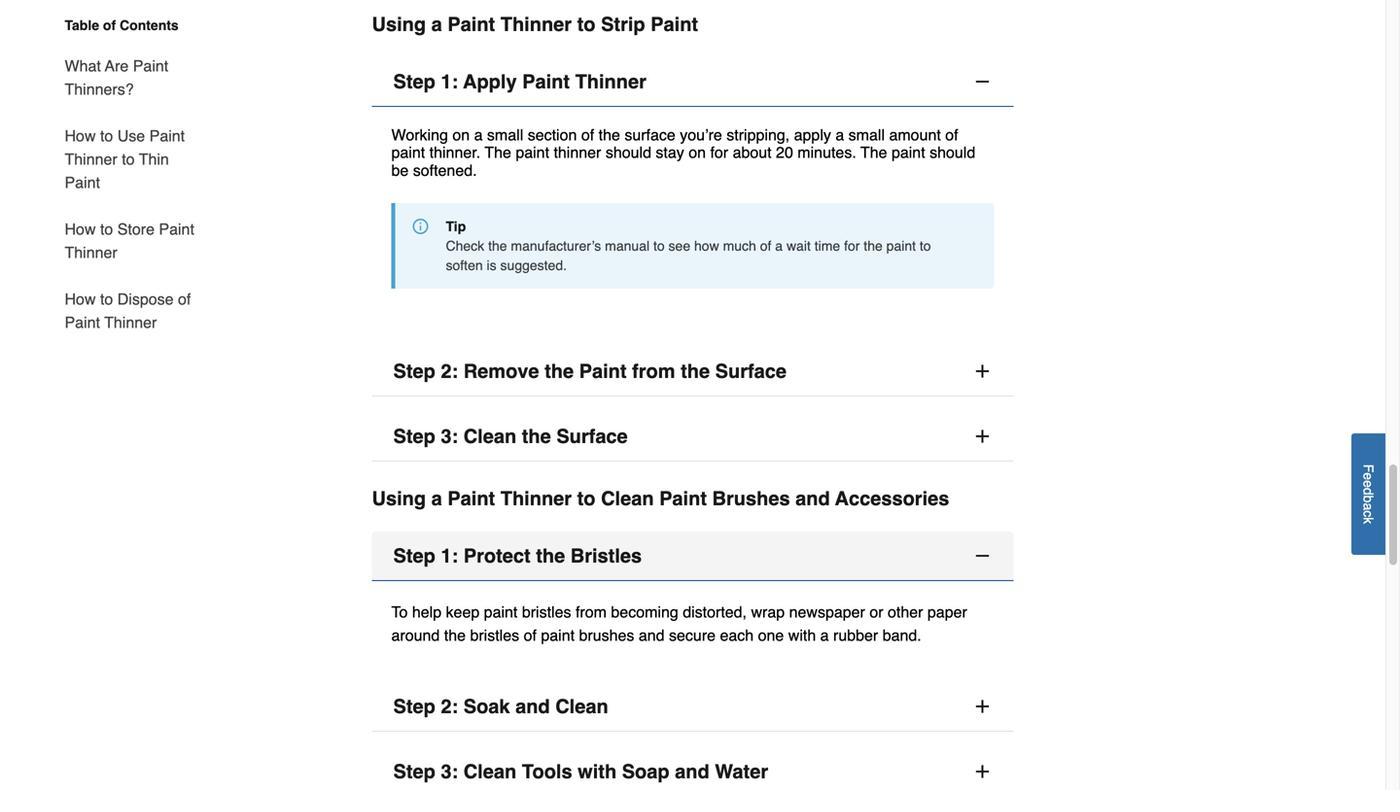 Task type: vqa. For each thing, say whether or not it's contained in the screenshot.
apply on the right top of the page
yes



Task type: describe. For each thing, give the bounding box(es) containing it.
brushes
[[579, 627, 634, 645]]

use
[[117, 127, 145, 145]]

help
[[412, 603, 442, 621]]

paint right "keep"
[[484, 603, 518, 621]]

bristles
[[571, 545, 642, 567]]

manual
[[605, 238, 650, 254]]

is
[[487, 258, 497, 273]]

you're
[[680, 126, 722, 144]]

what
[[65, 57, 101, 75]]

to inside how to dispose of paint thinner
[[100, 290, 113, 308]]

paint inside what are paint thinners?
[[133, 57, 168, 75]]

step for step 2: soak and clean
[[393, 696, 435, 718]]

paint inside tip check the manufacturer's manual to see how much of a wait time for the paint to soften is suggested.
[[887, 238, 916, 254]]

keep
[[446, 603, 480, 621]]

step 3: clean tools with soap and water
[[393, 761, 768, 783]]

using a paint thinner to strip paint
[[372, 13, 698, 35]]

step 2: soak and clean
[[393, 696, 608, 718]]

are
[[105, 57, 129, 75]]

be
[[391, 161, 409, 179]]

table of contents element
[[49, 16, 195, 335]]

tip check the manufacturer's manual to see how much of a wait time for the paint to soften is suggested.
[[446, 219, 931, 273]]

0 horizontal spatial on
[[453, 126, 470, 144]]

working on a small section of the surface you're stripping, apply a small amount of paint thinner. the paint thinner should stay on for about 20 minutes. the paint should be softened.
[[391, 126, 976, 179]]

of right table
[[103, 18, 116, 33]]

2: for soak
[[441, 696, 458, 718]]

what are paint thinners? link
[[65, 43, 195, 113]]

apply
[[794, 126, 831, 144]]

and right brushes
[[796, 488, 830, 510]]

0 vertical spatial bristles
[[522, 603, 571, 621]]

f
[[1361, 464, 1376, 473]]

minutes.
[[798, 144, 856, 162]]

1 e from the top
[[1361, 473, 1376, 480]]

1: for apply
[[441, 70, 458, 93]]

1 vertical spatial surface
[[557, 425, 628, 448]]

clean up bristles
[[601, 488, 654, 510]]

1 should from the left
[[606, 144, 651, 162]]

clean inside step 3: clean the surface 'button'
[[464, 425, 517, 448]]

surface
[[625, 126, 676, 144]]

2 small from the left
[[849, 126, 885, 144]]

2 e from the top
[[1361, 480, 1376, 488]]

plus image for clean
[[973, 697, 992, 717]]

f e e d b a c k
[[1361, 464, 1376, 524]]

wait
[[787, 238, 811, 254]]

suggested.
[[500, 258, 567, 273]]

to
[[391, 603, 408, 621]]

paper
[[928, 603, 967, 621]]

wrap
[[751, 603, 785, 621]]

3: for soak
[[441, 761, 458, 783]]

how to use paint thinner to thin paint link
[[65, 113, 195, 206]]

thinner up step 1: apply paint thinner
[[501, 13, 572, 35]]

check
[[446, 238, 484, 254]]

how
[[694, 238, 719, 254]]

about
[[733, 144, 772, 162]]

protect
[[464, 545, 531, 567]]

paint right minutes.
[[892, 144, 925, 162]]

the right remove
[[545, 360, 574, 383]]

step 1: apply paint thinner button
[[372, 57, 1014, 107]]

with inside button
[[578, 761, 617, 783]]

what are paint thinners?
[[65, 57, 168, 98]]

thinner inside how to store paint thinner
[[65, 244, 117, 262]]

plus image for step 3: clean tools with soap and water
[[973, 762, 992, 782]]

step 3: clean the surface button
[[372, 412, 1014, 462]]

step 1: protect the bristles button
[[372, 532, 1014, 581]]

tools
[[522, 761, 572, 783]]

how to store paint thinner link
[[65, 206, 195, 276]]

the up step 3: clean the surface 'button'
[[681, 360, 710, 383]]

brushes
[[712, 488, 790, 510]]

from for bristles
[[576, 603, 607, 621]]

around
[[391, 627, 440, 645]]

paint inside "step 1: apply paint thinner" button
[[522, 70, 570, 93]]

plus image for surface
[[973, 427, 992, 446]]

thinner up step 1: protect the bristles
[[501, 488, 572, 510]]

1 horizontal spatial on
[[689, 144, 706, 162]]

2 the from the left
[[861, 144, 887, 162]]

of inside to help keep paint bristles from becoming distorted, wrap newspaper or other paper around the bristles of paint brushes and secure each one with a rubber band.
[[524, 627, 537, 645]]

for inside tip check the manufacturer's manual to see how much of a wait time for the paint to soften is suggested.
[[844, 238, 860, 254]]

water
[[715, 761, 768, 783]]

with inside to help keep paint bristles from becoming distorted, wrap newspaper or other paper around the bristles of paint brushes and secure each one with a rubber band.
[[788, 627, 816, 645]]

plus image for step 2: remove the paint from the surface
[[973, 362, 992, 381]]

step for step 2: remove the paint from the surface
[[393, 360, 435, 383]]

newspaper
[[789, 603, 865, 621]]

or
[[870, 603, 883, 621]]

thinner inside button
[[575, 70, 647, 93]]

thinner
[[554, 144, 601, 162]]

how for how to dispose of paint thinner
[[65, 290, 96, 308]]

contents
[[120, 18, 179, 33]]

thinners?
[[65, 80, 134, 98]]

thinner.
[[429, 144, 481, 162]]

1 the from the left
[[485, 144, 511, 162]]

and inside step 3: clean tools with soap and water button
[[675, 761, 710, 783]]

soap
[[622, 761, 670, 783]]



Task type: locate. For each thing, give the bounding box(es) containing it.
stripping,
[[727, 126, 790, 144]]

from inside to help keep paint bristles from becoming distorted, wrap newspaper or other paper around the bristles of paint brushes and secure each one with a rubber band.
[[576, 603, 607, 621]]

band.
[[883, 627, 922, 645]]

soak
[[464, 696, 510, 718]]

bristles down step 1: protect the bristles
[[522, 603, 571, 621]]

and right soap
[[675, 761, 710, 783]]

plus image inside step 3: clean tools with soap and water button
[[973, 762, 992, 782]]

time
[[815, 238, 840, 254]]

1 vertical spatial 1:
[[441, 545, 458, 567]]

0 vertical spatial plus image
[[973, 362, 992, 381]]

step for step 1: apply paint thinner
[[393, 70, 435, 93]]

1 horizontal spatial should
[[930, 144, 976, 162]]

1 small from the left
[[487, 126, 523, 144]]

0 vertical spatial how
[[65, 127, 96, 145]]

plus image inside step 2: soak and clean 'button'
[[973, 697, 992, 717]]

of right amount
[[945, 126, 958, 144]]

clean inside step 2: soak and clean 'button'
[[555, 696, 608, 718]]

clean up step 3: clean tools with soap and water
[[555, 696, 608, 718]]

0 horizontal spatial from
[[576, 603, 607, 621]]

1 horizontal spatial from
[[632, 360, 675, 383]]

the inside button
[[536, 545, 565, 567]]

1 vertical spatial for
[[844, 238, 860, 254]]

1 horizontal spatial bristles
[[522, 603, 571, 621]]

1 2: from the top
[[441, 360, 458, 383]]

of inside how to dispose of paint thinner
[[178, 290, 191, 308]]

and inside step 2: soak and clean 'button'
[[515, 696, 550, 718]]

6 step from the top
[[393, 761, 435, 783]]

1 horizontal spatial with
[[788, 627, 816, 645]]

paint left brushes
[[541, 627, 575, 645]]

0 horizontal spatial bristles
[[470, 627, 519, 645]]

rubber
[[833, 627, 878, 645]]

step 3: clean the surface
[[393, 425, 628, 448]]

for
[[710, 144, 728, 162], [844, 238, 860, 254]]

0 horizontal spatial for
[[710, 144, 728, 162]]

step 2: remove the paint from the surface button
[[372, 347, 1014, 397]]

a inside to help keep paint bristles from becoming distorted, wrap newspaper or other paper around the bristles of paint brushes and secure each one with a rubber band.
[[820, 627, 829, 645]]

1 how from the top
[[65, 127, 96, 145]]

1 vertical spatial 2:
[[441, 696, 458, 718]]

f e e d b a c k button
[[1352, 434, 1386, 555]]

one
[[758, 627, 784, 645]]

using a paint thinner to clean paint brushes and accessories
[[372, 488, 949, 510]]

0 horizontal spatial should
[[606, 144, 651, 162]]

4 step from the top
[[393, 545, 435, 567]]

from up step 3: clean the surface 'button'
[[632, 360, 675, 383]]

step 2: remove the paint from the surface
[[393, 360, 787, 383]]

dispose
[[117, 290, 174, 308]]

of left brushes
[[524, 627, 537, 645]]

1 vertical spatial plus image
[[973, 697, 992, 717]]

manufacturer's
[[511, 238, 601, 254]]

the right protect
[[536, 545, 565, 567]]

d
[[1361, 488, 1376, 495]]

how inside how to dispose of paint thinner
[[65, 290, 96, 308]]

b
[[1361, 495, 1376, 503]]

surface up step 3: clean the surface 'button'
[[715, 360, 787, 383]]

a inside tip check the manufacturer's manual to see how much of a wait time for the paint to soften is suggested.
[[775, 238, 783, 254]]

from inside 'button'
[[632, 360, 675, 383]]

surface
[[715, 360, 787, 383], [557, 425, 628, 448]]

tip
[[446, 219, 466, 234]]

1 plus image from the top
[[973, 427, 992, 446]]

paint
[[448, 13, 495, 35], [651, 13, 698, 35], [133, 57, 168, 75], [522, 70, 570, 93], [149, 127, 185, 145], [65, 174, 100, 192], [159, 220, 194, 238], [65, 314, 100, 332], [579, 360, 627, 383], [448, 488, 495, 510], [659, 488, 707, 510]]

1 horizontal spatial surface
[[715, 360, 787, 383]]

table
[[65, 18, 99, 33]]

info image
[[413, 219, 428, 234]]

see
[[669, 238, 691, 254]]

5 step from the top
[[393, 696, 435, 718]]

0 vertical spatial using
[[372, 13, 426, 35]]

of right much
[[760, 238, 772, 254]]

3: for remove
[[441, 425, 458, 448]]

the right time
[[864, 238, 883, 254]]

on up softened.
[[453, 126, 470, 144]]

thin
[[139, 150, 169, 168]]

the
[[485, 144, 511, 162], [861, 144, 887, 162]]

paint inside how to store paint thinner
[[159, 220, 194, 238]]

1 vertical spatial using
[[372, 488, 426, 510]]

for inside working on a small section of the surface you're stripping, apply a small amount of paint thinner. the paint thinner should stay on for about 20 minutes. the paint should be softened.
[[710, 144, 728, 162]]

of inside tip check the manufacturer's manual to see how much of a wait time for the paint to soften is suggested.
[[760, 238, 772, 254]]

and down becoming
[[639, 627, 665, 645]]

bristles down "keep"
[[470, 627, 519, 645]]

table of contents
[[65, 18, 179, 33]]

k
[[1361, 517, 1376, 524]]

minus image
[[973, 72, 992, 91]]

3: inside button
[[441, 761, 458, 783]]

the up is
[[488, 238, 507, 254]]

using for using a paint thinner to strip paint
[[372, 13, 426, 35]]

each
[[720, 627, 754, 645]]

1 vertical spatial 3:
[[441, 761, 458, 783]]

2: left remove
[[441, 360, 458, 383]]

the inside working on a small section of the surface you're stripping, apply a small amount of paint thinner. the paint thinner should stay on for about 20 minutes. the paint should be softened.
[[599, 126, 620, 144]]

2 vertical spatial how
[[65, 290, 96, 308]]

apply
[[463, 70, 517, 93]]

how to dispose of paint thinner link
[[65, 276, 195, 335]]

step 2: soak and clean button
[[372, 683, 1014, 732]]

0 horizontal spatial small
[[487, 126, 523, 144]]

for left about
[[710, 144, 728, 162]]

thinner down "store"
[[65, 244, 117, 262]]

step 1: protect the bristles
[[393, 545, 642, 567]]

1 horizontal spatial for
[[844, 238, 860, 254]]

the down "keep"
[[444, 627, 466, 645]]

thinner inside how to use paint thinner to thin paint
[[65, 150, 117, 168]]

other
[[888, 603, 923, 621]]

step
[[393, 70, 435, 93], [393, 360, 435, 383], [393, 425, 435, 448], [393, 545, 435, 567], [393, 696, 435, 718], [393, 761, 435, 783]]

20
[[776, 144, 793, 162]]

plus image
[[973, 427, 992, 446], [973, 697, 992, 717]]

0 vertical spatial for
[[710, 144, 728, 162]]

should down minus icon
[[930, 144, 976, 162]]

a inside button
[[1361, 503, 1376, 511]]

e up d at the right of page
[[1361, 473, 1376, 480]]

2 2: from the top
[[441, 696, 458, 718]]

a
[[431, 13, 442, 35], [474, 126, 483, 144], [836, 126, 844, 144], [775, 238, 783, 254], [431, 488, 442, 510], [1361, 503, 1376, 511], [820, 627, 829, 645]]

0 vertical spatial 2:
[[441, 360, 458, 383]]

1: left the apply
[[441, 70, 458, 93]]

1 vertical spatial how
[[65, 220, 96, 238]]

0 vertical spatial 3:
[[441, 425, 458, 448]]

step inside button
[[393, 761, 435, 783]]

stay
[[656, 144, 684, 162]]

how down thinners? in the left of the page
[[65, 127, 96, 145]]

should left stay
[[606, 144, 651, 162]]

and right soak
[[515, 696, 550, 718]]

from for paint
[[632, 360, 675, 383]]

1 vertical spatial plus image
[[973, 762, 992, 782]]

how to store paint thinner
[[65, 220, 194, 262]]

0 vertical spatial surface
[[715, 360, 787, 383]]

thinner down the strip on the left top of the page
[[575, 70, 647, 93]]

surface down step 2: remove the paint from the surface
[[557, 425, 628, 448]]

3 step from the top
[[393, 425, 435, 448]]

distorted,
[[683, 603, 747, 621]]

plus image
[[973, 362, 992, 381], [973, 762, 992, 782]]

plus image inside step 3: clean the surface 'button'
[[973, 427, 992, 446]]

should
[[606, 144, 651, 162], [930, 144, 976, 162]]

of
[[103, 18, 116, 33], [581, 126, 594, 144], [945, 126, 958, 144], [760, 238, 772, 254], [178, 290, 191, 308], [524, 627, 537, 645]]

how left dispose
[[65, 290, 96, 308]]

bristles
[[522, 603, 571, 621], [470, 627, 519, 645]]

0 vertical spatial from
[[632, 360, 675, 383]]

1 using from the top
[[372, 13, 426, 35]]

2: for remove
[[441, 360, 458, 383]]

softened.
[[413, 161, 477, 179]]

how for how to store paint thinner
[[65, 220, 96, 238]]

0 vertical spatial with
[[788, 627, 816, 645]]

thinner down dispose
[[104, 314, 157, 332]]

plus image inside step 2: remove the paint from the surface 'button'
[[973, 362, 992, 381]]

1 vertical spatial from
[[576, 603, 607, 621]]

with left soap
[[578, 761, 617, 783]]

how inside how to store paint thinner
[[65, 220, 96, 238]]

the inside to help keep paint bristles from becoming distorted, wrap newspaper or other paper around the bristles of paint brushes and secure each one with a rubber band.
[[444, 627, 466, 645]]

0 horizontal spatial the
[[485, 144, 511, 162]]

e up b
[[1361, 480, 1376, 488]]

how for how to use paint thinner to thin paint
[[65, 127, 96, 145]]

the left amount
[[861, 144, 887, 162]]

paint inside 'button'
[[579, 360, 627, 383]]

0 horizontal spatial surface
[[557, 425, 628, 448]]

1 vertical spatial with
[[578, 761, 617, 783]]

small left amount
[[849, 126, 885, 144]]

section
[[528, 126, 577, 144]]

c
[[1361, 511, 1376, 517]]

of right dispose
[[178, 290, 191, 308]]

3: inside 'button'
[[441, 425, 458, 448]]

minus image
[[973, 546, 992, 566]]

step for step 3: clean the surface
[[393, 425, 435, 448]]

step 3: clean tools with soap and water button
[[372, 748, 1014, 791]]

1: for protect
[[441, 545, 458, 567]]

1 1: from the top
[[441, 70, 458, 93]]

on
[[453, 126, 470, 144], [689, 144, 706, 162]]

step 1: apply paint thinner
[[393, 70, 647, 93]]

2 how from the top
[[65, 220, 96, 238]]

working
[[391, 126, 448, 144]]

2 3: from the top
[[441, 761, 458, 783]]

1: left protect
[[441, 545, 458, 567]]

thinner inside how to dispose of paint thinner
[[104, 314, 157, 332]]

on right stay
[[689, 144, 706, 162]]

for right time
[[844, 238, 860, 254]]

step for step 1: protect the bristles
[[393, 545, 435, 567]]

1 plus image from the top
[[973, 362, 992, 381]]

clean
[[464, 425, 517, 448], [601, 488, 654, 510], [555, 696, 608, 718], [464, 761, 517, 783]]

2:
[[441, 360, 458, 383], [441, 696, 458, 718]]

from
[[632, 360, 675, 383], [576, 603, 607, 621]]

remove
[[464, 360, 539, 383]]

from up brushes
[[576, 603, 607, 621]]

1 3: from the top
[[441, 425, 458, 448]]

0 vertical spatial plus image
[[973, 427, 992, 446]]

strip
[[601, 13, 645, 35]]

small
[[487, 126, 523, 144], [849, 126, 885, 144]]

3 how from the top
[[65, 290, 96, 308]]

store
[[117, 220, 155, 238]]

soften
[[446, 258, 483, 273]]

the right thinner.
[[485, 144, 511, 162]]

using for using a paint thinner to clean paint brushes and accessories
[[372, 488, 426, 510]]

1 step from the top
[[393, 70, 435, 93]]

1 horizontal spatial small
[[849, 126, 885, 144]]

how to dispose of paint thinner
[[65, 290, 191, 332]]

paint
[[391, 144, 425, 162], [516, 144, 549, 162], [892, 144, 925, 162], [887, 238, 916, 254], [484, 603, 518, 621], [541, 627, 575, 645]]

of right section
[[581, 126, 594, 144]]

using
[[372, 13, 426, 35], [372, 488, 426, 510]]

step for step 3: clean tools with soap and water
[[393, 761, 435, 783]]

1 horizontal spatial the
[[861, 144, 887, 162]]

becoming
[[611, 603, 679, 621]]

and inside to help keep paint bristles from becoming distorted, wrap newspaper or other paper around the bristles of paint brushes and secure each one with a rubber band.
[[639, 627, 665, 645]]

to help keep paint bristles from becoming distorted, wrap newspaper or other paper around the bristles of paint brushes and secure each one with a rubber band.
[[391, 603, 967, 645]]

paint inside how to dispose of paint thinner
[[65, 314, 100, 332]]

the down remove
[[522, 425, 551, 448]]

2: left soak
[[441, 696, 458, 718]]

1 vertical spatial bristles
[[470, 627, 519, 645]]

clean inside step 3: clean tools with soap and water button
[[464, 761, 517, 783]]

paint left thinner
[[516, 144, 549, 162]]

how to use paint thinner to thin paint
[[65, 127, 185, 192]]

0 horizontal spatial with
[[578, 761, 617, 783]]

how left "store"
[[65, 220, 96, 238]]

with right the one
[[788, 627, 816, 645]]

accessories
[[835, 488, 949, 510]]

how inside how to use paint thinner to thin paint
[[65, 127, 96, 145]]

2 1: from the top
[[441, 545, 458, 567]]

2 plus image from the top
[[973, 762, 992, 782]]

much
[[723, 238, 756, 254]]

paint left thinner.
[[391, 144, 425, 162]]

0 vertical spatial 1:
[[441, 70, 458, 93]]

2 using from the top
[[372, 488, 426, 510]]

2 step from the top
[[393, 360, 435, 383]]

3:
[[441, 425, 458, 448], [441, 761, 458, 783]]

2 should from the left
[[930, 144, 976, 162]]

small left section
[[487, 126, 523, 144]]

thinner down use
[[65, 150, 117, 168]]

amount
[[889, 126, 941, 144]]

clean left tools
[[464, 761, 517, 783]]

thinner
[[501, 13, 572, 35], [575, 70, 647, 93], [65, 150, 117, 168], [65, 244, 117, 262], [104, 314, 157, 332], [501, 488, 572, 510]]

the left surface
[[599, 126, 620, 144]]

paint right time
[[887, 238, 916, 254]]

clean down remove
[[464, 425, 517, 448]]

secure
[[669, 627, 716, 645]]

2 plus image from the top
[[973, 697, 992, 717]]

to inside how to store paint thinner
[[100, 220, 113, 238]]



